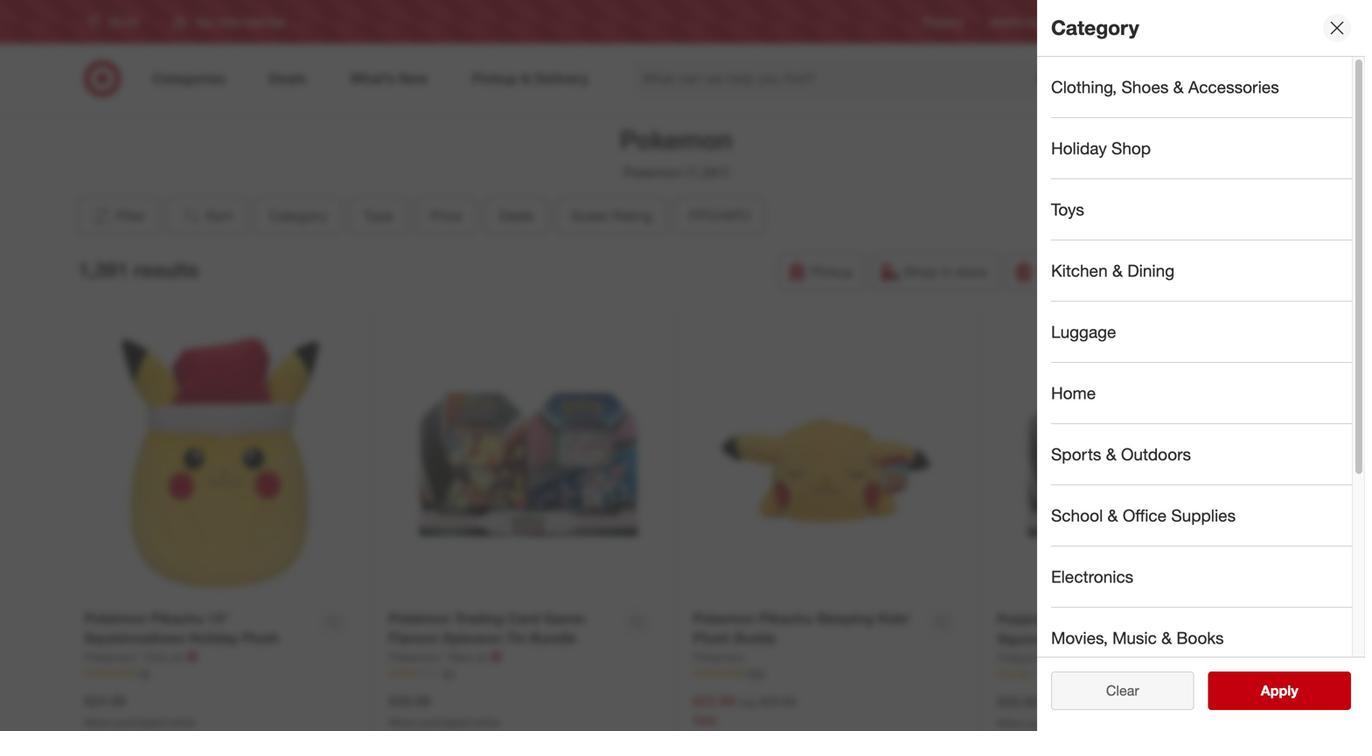 Task type: locate. For each thing, give the bounding box(es) containing it.
pokemon link down flareon
[[389, 649, 445, 666]]

$39.99 for flareon
[[389, 693, 431, 710]]

apply
[[1262, 682, 1299, 700]]

1 horizontal spatial trading
[[1064, 611, 1113, 628]]

trading up movies, at the right
[[1064, 611, 1113, 628]]

at down syleveon
[[477, 650, 487, 665]]

0 horizontal spatial pokemon new at ¬
[[389, 649, 502, 666]]

0 horizontal spatial new
[[449, 650, 473, 665]]

1 horizontal spatial at
[[477, 650, 487, 665]]

clothing, shoes & accessories button
[[1052, 57, 1353, 118]]

pikachu for pokemon
[[760, 610, 813, 627]]

buddy
[[734, 630, 777, 647]]

same day delivery
[[1039, 263, 1157, 280]]

1 horizontal spatial bundle
[[1154, 631, 1201, 648]]

& for outdoors
[[1107, 444, 1117, 465]]

bundle
[[531, 630, 577, 647], [1154, 631, 1201, 648]]

0 horizontal spatial shop
[[905, 263, 938, 280]]

What can we help you find? suggestions appear below search field
[[632, 59, 1067, 98]]

new
[[449, 650, 473, 665], [1058, 651, 1082, 666]]

online down the clear button
[[1081, 717, 1109, 730]]

category up search
[[1052, 15, 1140, 40]]

1 horizontal spatial $39.99 when purchased online
[[998, 694, 1109, 730]]

1 horizontal spatial game:
[[1153, 611, 1196, 628]]

shop inside holiday shop button
[[1112, 138, 1152, 158]]

tin up 80 link at the bottom right of the page
[[1130, 631, 1150, 648]]

shop down shoes
[[1112, 138, 1152, 158]]

game: for pokémon trading card game: vaporeon umbreon tin bundle
[[1153, 611, 1196, 628]]

tin
[[506, 630, 527, 647], [1130, 631, 1150, 648]]

shop left in
[[905, 263, 938, 280]]

results
[[134, 258, 199, 282]]

when down flareon
[[389, 716, 416, 729]]

2 horizontal spatial pokémon
[[998, 611, 1060, 628]]

$24.99 when purchased online
[[84, 693, 196, 729]]

holiday down clothing,
[[1052, 138, 1107, 158]]

0 horizontal spatial $39.99
[[389, 693, 431, 710]]

$39.99 when purchased online down 80
[[998, 694, 1109, 730]]

new up 80
[[1058, 651, 1082, 666]]

plush up 95 link
[[242, 630, 279, 647]]

apply button
[[1209, 672, 1352, 710]]

game:
[[544, 610, 587, 627], [1153, 611, 1196, 628]]

sort button
[[166, 197, 247, 235]]

0 horizontal spatial game:
[[544, 610, 587, 627]]

shop in store
[[905, 263, 988, 280]]

pokémon pikachu 14" squishmallows holiday plush link
[[84, 609, 313, 649]]

pokémon trading card game: vaporeon umbreon tin bundle image
[[998, 329, 1268, 600], [998, 329, 1268, 600]]

card
[[508, 610, 540, 627], [1117, 611, 1149, 628]]

card up 83 link
[[508, 610, 540, 627]]

0 horizontal spatial at
[[172, 650, 183, 665]]

category inside category dialog
[[1052, 15, 1140, 40]]

pokemon link down vaporeon
[[998, 650, 1054, 667]]

1 vertical spatial holiday
[[189, 630, 238, 647]]

& inside button
[[1108, 506, 1119, 526]]

sleeping
[[817, 610, 874, 627]]

holiday shop button
[[1052, 118, 1353, 179]]

online for holiday
[[167, 716, 196, 729]]

0 horizontal spatial $39.99 when purchased online
[[389, 693, 500, 729]]

2 horizontal spatial when
[[998, 717, 1025, 730]]

tin inside pokémon trading card game: vaporeon umbreon tin bundle
[[1130, 631, 1150, 648]]

95 link
[[84, 666, 354, 682]]

pokémon
[[84, 610, 147, 627], [389, 610, 451, 627], [998, 611, 1060, 628]]

0 horizontal spatial bundle
[[531, 630, 577, 647]]

pokémon inside pokémon pikachu 14" squishmallows holiday plush
[[84, 610, 147, 627]]

0 horizontal spatial tin
[[506, 630, 527, 647]]

kitchen & dining
[[1052, 261, 1175, 281]]

trading up syleveon
[[455, 610, 504, 627]]

1 horizontal spatial holiday
[[1052, 138, 1107, 158]]

1 vertical spatial shop
[[905, 263, 938, 280]]

school & office supplies
[[1052, 506, 1236, 526]]

online down 95 link
[[167, 716, 196, 729]]

pokemon up buddy
[[693, 610, 756, 627]]

trading inside pokémon trading card game: vaporeon umbreon tin bundle
[[1064, 611, 1113, 628]]

& left office
[[1108, 506, 1119, 526]]

0 horizontal spatial when
[[84, 716, 112, 729]]

online down 83 link
[[472, 716, 500, 729]]

bundle inside pokémon trading card game: vaporeon umbreon tin bundle
[[1154, 631, 1201, 648]]

$39.99 when purchased online
[[389, 693, 500, 729], [998, 694, 1109, 730]]

2 plush from the left
[[693, 630, 731, 647]]

reg
[[739, 694, 757, 710]]

1 horizontal spatial shop
[[1112, 138, 1152, 158]]

game: inside pokémon trading card game: vaporeon umbreon tin bundle
[[1153, 611, 1196, 628]]

0 horizontal spatial online
[[167, 716, 196, 729]]

new up 83
[[449, 650, 473, 665]]

1 horizontal spatial online
[[472, 716, 500, 729]]

bundle up 83 link
[[531, 630, 577, 647]]

0 horizontal spatial category
[[269, 207, 327, 224]]

1 horizontal spatial tin
[[1130, 631, 1150, 648]]

95
[[139, 667, 150, 680]]

search
[[1055, 72, 1097, 89]]

tin for umbreon
[[1130, 631, 1150, 648]]

¬ down pokémon pikachu 14" squishmallows holiday plush
[[186, 649, 198, 666]]

pikachu for pokémon
[[151, 610, 204, 627]]

1 horizontal spatial pikachu
[[760, 610, 813, 627]]

1 horizontal spatial $39.99
[[998, 694, 1040, 711]]

pikachu
[[151, 610, 204, 627], [760, 610, 813, 627]]

$23.99
[[693, 693, 735, 710]]

$39.99 when purchased online down 83
[[389, 693, 500, 729]]

0 horizontal spatial ¬
[[186, 649, 198, 666]]

¬ down pokémon trading card game: flareon syleveon tin bundle on the left of page
[[491, 649, 502, 666]]

category inside category button
[[269, 207, 327, 224]]

2 horizontal spatial online
[[1081, 717, 1109, 730]]

pokémon up squishmallows
[[84, 610, 147, 627]]

1 horizontal spatial purchased
[[419, 716, 469, 729]]

pikachu inside pokémon pikachu 14" squishmallows holiday plush
[[151, 610, 204, 627]]

game: up 'books'
[[1153, 611, 1196, 628]]

¬ for umbreon
[[1100, 650, 1111, 667]]

tin inside pokémon trading card game: flareon syleveon tin bundle
[[506, 630, 527, 647]]

online inside $24.99 when purchased online
[[167, 716, 196, 729]]

pokemon down vaporeon
[[998, 651, 1050, 666]]

pokemon up rating
[[624, 164, 683, 181]]

1 pikachu from the left
[[151, 610, 204, 627]]

80 link
[[998, 667, 1268, 683]]

vaporeon
[[998, 631, 1061, 648]]

day
[[1079, 263, 1103, 280]]

purchased for vaporeon
[[1028, 717, 1078, 730]]

tin up 83 link
[[506, 630, 527, 647]]

&
[[1174, 77, 1184, 97], [1113, 261, 1123, 281], [1107, 444, 1117, 465], [1108, 506, 1119, 526], [1162, 628, 1173, 648]]

type button
[[349, 197, 409, 235]]

electronics button
[[1052, 547, 1353, 608]]

game: up 83 link
[[544, 610, 587, 627]]

when down vaporeon
[[998, 717, 1025, 730]]

pokemon new at ¬ up 80
[[998, 650, 1111, 667]]

pokemon pikachu sleeping kids' plush buddy link
[[693, 609, 922, 649]]

pikachu left 14"
[[151, 610, 204, 627]]

& right sports
[[1107, 444, 1117, 465]]

0 horizontal spatial purchased
[[115, 716, 165, 729]]

¬ down umbreon
[[1100, 650, 1111, 667]]

bundle up 80 link at the bottom right of the page
[[1154, 631, 1201, 648]]

category right the sort
[[269, 207, 327, 224]]

category dialog
[[1038, 0, 1366, 731]]

0 horizontal spatial card
[[508, 610, 540, 627]]

guest rating
[[571, 207, 653, 224]]

card inside pokémon trading card game: vaporeon umbreon tin bundle
[[1117, 611, 1149, 628]]

0 vertical spatial holiday
[[1052, 138, 1107, 158]]

when for pokémon trading card game: vaporeon umbreon tin bundle
[[998, 717, 1025, 730]]

movies, music & books button
[[1052, 608, 1353, 669]]

2 horizontal spatial at
[[1086, 651, 1096, 666]]

card inside pokémon trading card game: flareon syleveon tin bundle
[[508, 610, 540, 627]]

¬ for plush
[[186, 649, 198, 666]]

bundle for pokémon trading card game: vaporeon umbreon tin bundle
[[1154, 631, 1201, 648]]

1 horizontal spatial when
[[389, 716, 416, 729]]

$39.99
[[389, 693, 431, 710], [998, 694, 1040, 711]]

pokemon new at ¬ up 83
[[389, 649, 502, 666]]

game: inside pokémon trading card game: flareon syleveon tin bundle
[[544, 610, 587, 627]]

plush
[[242, 630, 279, 647], [693, 630, 731, 647]]

1 horizontal spatial category
[[1052, 15, 1140, 40]]

supplies
[[1172, 506, 1236, 526]]

holiday
[[1052, 138, 1107, 158], [189, 630, 238, 647]]

game: for pokémon trading card game: flareon syleveon tin bundle
[[544, 610, 587, 627]]

weekly ad link
[[991, 14, 1041, 29]]

new for umbreon
[[1058, 651, 1082, 666]]

purchased down $24.99
[[115, 716, 165, 729]]

pokémon pikachu 14" squishmallows holiday plush
[[84, 610, 279, 647]]

¬ for syleveon
[[491, 649, 502, 666]]

when inside $24.99 when purchased online
[[84, 716, 112, 729]]

0 vertical spatial category
[[1052, 15, 1140, 40]]

0 horizontal spatial plush
[[242, 630, 279, 647]]

2 pikachu from the left
[[760, 610, 813, 627]]

1 horizontal spatial ¬
[[491, 649, 502, 666]]

card up music
[[1117, 611, 1149, 628]]

1 horizontal spatial pokémon
[[389, 610, 451, 627]]

tin for syleveon
[[506, 630, 527, 647]]

0 horizontal spatial pokémon
[[84, 610, 147, 627]]

pokemon link down buddy
[[693, 649, 745, 666]]

pokemon link down squishmallows
[[84, 649, 141, 666]]

outdoors
[[1122, 444, 1192, 465]]

card for syleveon
[[508, 610, 540, 627]]

pokémon up vaporeon
[[998, 611, 1060, 628]]

pokemon link for pokémon trading card game: flareon syleveon tin bundle
[[389, 649, 445, 666]]

plush left buddy
[[693, 630, 731, 647]]

trading inside pokémon trading card game: flareon syleveon tin bundle
[[455, 610, 504, 627]]

1 plush from the left
[[242, 630, 279, 647]]

0 vertical spatial shop
[[1112, 138, 1152, 158]]

pokémon inside pokémon trading card game: vaporeon umbreon tin bundle
[[998, 611, 1060, 628]]

& right day
[[1113, 261, 1123, 281]]

search button
[[1055, 59, 1097, 101]]

purchased down 83
[[419, 716, 469, 729]]

flareon
[[389, 630, 439, 647]]

1 vertical spatial category
[[269, 207, 327, 224]]

toys button
[[1052, 179, 1353, 241]]

when down $24.99
[[84, 716, 112, 729]]

category
[[1052, 15, 1140, 40], [269, 207, 327, 224]]

pokemon
[[620, 124, 733, 155], [624, 164, 683, 181], [693, 610, 756, 627], [84, 650, 136, 665], [389, 650, 441, 665], [693, 650, 745, 665], [998, 651, 1050, 666]]

0 horizontal spatial trading
[[455, 610, 504, 627]]

pikachu inside pokemon pikachu sleeping kids' plush buddy
[[760, 610, 813, 627]]

plush inside pokémon pikachu 14" squishmallows holiday plush
[[242, 630, 279, 647]]

0 horizontal spatial pikachu
[[151, 610, 204, 627]]

filter
[[115, 207, 146, 224]]

pokémon up flareon
[[389, 610, 451, 627]]

80
[[1052, 668, 1064, 681]]

pokémon trading card game: vaporeon umbreon tin bundle
[[998, 611, 1201, 648]]

delivery
[[1107, 263, 1157, 280]]

1 horizontal spatial pokemon new at ¬
[[998, 650, 1111, 667]]

1 horizontal spatial card
[[1117, 611, 1149, 628]]

pokémon inside pokémon trading card game: flareon syleveon tin bundle
[[389, 610, 451, 627]]

$39.99 down vaporeon
[[998, 694, 1040, 711]]

2 horizontal spatial purchased
[[1028, 717, 1078, 730]]

0 horizontal spatial holiday
[[189, 630, 238, 647]]

2 horizontal spatial ¬
[[1100, 650, 1111, 667]]

at for holiday
[[172, 650, 183, 665]]

shop
[[1112, 138, 1152, 158], [905, 263, 938, 280]]

pokemon pikachu sleeping kids' plush buddy image
[[693, 329, 963, 599], [693, 329, 963, 599]]

target circle link
[[1138, 14, 1197, 29]]

& for office
[[1108, 506, 1119, 526]]

$39.99 down flareon
[[389, 693, 431, 710]]

purchased inside $24.99 when purchased online
[[115, 716, 165, 729]]

pokemon new at ¬ for vaporeon
[[998, 650, 1111, 667]]

¬
[[186, 649, 198, 666], [491, 649, 502, 666], [1100, 650, 1111, 667]]

holiday shop
[[1052, 138, 1152, 158]]

at right only on the bottom
[[172, 650, 183, 665]]

950
[[748, 667, 765, 680]]

pokemon link for pokémon pikachu 14" squishmallows holiday plush
[[84, 649, 141, 666]]

holiday inside pokémon pikachu 14" squishmallows holiday plush
[[189, 630, 238, 647]]

& for dining
[[1113, 261, 1123, 281]]

at down umbreon
[[1086, 651, 1096, 666]]

pokémon trading card game: flareon syleveon tin bundle image
[[389, 329, 658, 599], [389, 329, 658, 599]]

holiday down 14"
[[189, 630, 238, 647]]

pokémon pikachu 14" squishmallows holiday plush image
[[84, 329, 354, 599], [84, 329, 354, 599]]

redcard link
[[1069, 14, 1110, 29]]

electronics
[[1052, 567, 1134, 587]]

pokemon down squishmallows
[[84, 650, 136, 665]]

online for flareon
[[472, 716, 500, 729]]

at inside pokemon only at ¬
[[172, 650, 183, 665]]

pokemon new at ¬ for flareon
[[389, 649, 502, 666]]

1 horizontal spatial plush
[[693, 630, 731, 647]]

1 horizontal spatial new
[[1058, 651, 1082, 666]]

purchased down 80
[[1028, 717, 1078, 730]]

pikachu up buddy
[[760, 610, 813, 627]]

bundle inside pokémon trading card game: flareon syleveon tin bundle
[[531, 630, 577, 647]]



Task type: describe. For each thing, give the bounding box(es) containing it.
$29.99
[[760, 694, 797, 710]]

83
[[443, 667, 455, 680]]

same day delivery button
[[1006, 253, 1169, 291]]

books
[[1177, 628, 1225, 648]]

& right music
[[1162, 628, 1173, 648]]

registry link
[[924, 14, 963, 29]]

pokemon down buddy
[[693, 650, 745, 665]]

type
[[364, 207, 394, 224]]

circle
[[1170, 15, 1197, 28]]

pickup button
[[779, 253, 865, 291]]

trading for syleveon
[[455, 610, 504, 627]]

luggage button
[[1052, 302, 1353, 363]]

$23.99 reg $29.99 sale
[[693, 693, 797, 728]]

weekly ad
[[991, 15, 1041, 28]]

in
[[942, 263, 953, 280]]

target
[[1138, 15, 1167, 28]]

filter button
[[78, 197, 159, 235]]

pokemon link for pokémon trading card game: vaporeon umbreon tin bundle
[[998, 650, 1054, 667]]

price button
[[416, 197, 477, 235]]

bundle for pokémon trading card game: flareon syleveon tin bundle
[[531, 630, 577, 647]]

& right shoes
[[1174, 77, 1184, 97]]

pokemon pokemon (1,391)
[[620, 124, 733, 181]]

pokémon for pokémon trading card game: vaporeon umbreon tin bundle
[[998, 611, 1060, 628]]

online for vaporeon
[[1081, 717, 1109, 730]]

clear
[[1107, 682, 1140, 700]]

when for pokémon pikachu 14" squishmallows holiday plush
[[84, 716, 112, 729]]

pokemon inside the pokemon pokemon (1,391)
[[624, 164, 683, 181]]

sports & outdoors
[[1052, 444, 1192, 465]]

shoes
[[1122, 77, 1169, 97]]

syleveon
[[443, 630, 503, 647]]

toys
[[1052, 199, 1085, 220]]

plush inside pokemon pikachu sleeping kids' plush buddy
[[693, 630, 731, 647]]

store
[[956, 263, 988, 280]]

category button
[[254, 197, 342, 235]]

kitchen & dining button
[[1052, 241, 1353, 302]]

trading for umbreon
[[1064, 611, 1113, 628]]

sort
[[206, 207, 233, 224]]

clothing,
[[1052, 77, 1118, 97]]

purchased for flareon
[[419, 716, 469, 729]]

pickup
[[811, 263, 854, 280]]

at for vaporeon
[[1086, 651, 1096, 666]]

(1,391)
[[687, 164, 729, 181]]

pokemon only at ¬
[[84, 649, 198, 666]]

pokémon trading card game: vaporeon umbreon tin bundle link
[[998, 610, 1227, 650]]

deals
[[499, 207, 534, 224]]

kids'
[[878, 610, 911, 627]]

redcard
[[1069, 15, 1110, 28]]

sports & outdoors button
[[1052, 424, 1353, 486]]

pokémon for pokémon trading card game: flareon syleveon tin bundle
[[389, 610, 451, 627]]

movies,
[[1052, 628, 1109, 648]]

shop inside shop in store "button"
[[905, 263, 938, 280]]

target circle
[[1138, 15, 1197, 28]]

clothing, shoes & accessories
[[1052, 77, 1280, 97]]

1,391 results
[[78, 258, 199, 282]]

pokemon inside pokemon only at ¬
[[84, 650, 136, 665]]

umbreon
[[1065, 631, 1126, 648]]

$24.99
[[84, 693, 126, 710]]

$39.99 when purchased online for flareon
[[389, 693, 500, 729]]

purchased for holiday
[[115, 716, 165, 729]]

fpo/apo
[[690, 207, 751, 224]]

office
[[1123, 506, 1167, 526]]

sale
[[693, 713, 717, 728]]

when for pokémon trading card game: flareon syleveon tin bundle
[[389, 716, 416, 729]]

registry
[[924, 15, 963, 28]]

14"
[[208, 610, 230, 627]]

pokemon pikachu sleeping kids' plush buddy
[[693, 610, 911, 647]]

pokémon trading card game: flareon syleveon tin bundle link
[[389, 609, 617, 649]]

accessories
[[1189, 77, 1280, 97]]

shop in store button
[[872, 253, 999, 291]]

dining
[[1128, 261, 1175, 281]]

school
[[1052, 506, 1104, 526]]

squishmallows
[[84, 630, 185, 647]]

card for umbreon
[[1117, 611, 1149, 628]]

same
[[1039, 263, 1075, 280]]

home button
[[1052, 363, 1353, 424]]

950 link
[[693, 666, 963, 682]]

kitchen
[[1052, 261, 1108, 281]]

1,391
[[78, 258, 128, 282]]

school & office supplies button
[[1052, 486, 1353, 547]]

new for syleveon
[[449, 650, 473, 665]]

pokemon inside pokemon pikachu sleeping kids' plush buddy
[[693, 610, 756, 627]]

movies, music & books
[[1052, 628, 1225, 648]]

at for flareon
[[477, 650, 487, 665]]

only
[[144, 650, 169, 665]]

$39.99 when purchased online for vaporeon
[[998, 694, 1109, 730]]

$39.99 for vaporeon
[[998, 694, 1040, 711]]

home
[[1052, 383, 1097, 403]]

ad
[[1027, 15, 1041, 28]]

pokemon up (1,391)
[[620, 124, 733, 155]]

pokemon down flareon
[[389, 650, 441, 665]]

pokémon for pokémon pikachu 14" squishmallows holiday plush
[[84, 610, 147, 627]]

guest
[[571, 207, 608, 224]]

83 link
[[389, 666, 658, 682]]

fpo/apo button
[[675, 197, 766, 235]]

sports
[[1052, 444, 1102, 465]]

holiday inside button
[[1052, 138, 1107, 158]]

music
[[1113, 628, 1157, 648]]



Task type: vqa. For each thing, say whether or not it's contained in the screenshot.
Umbreon's New
yes



